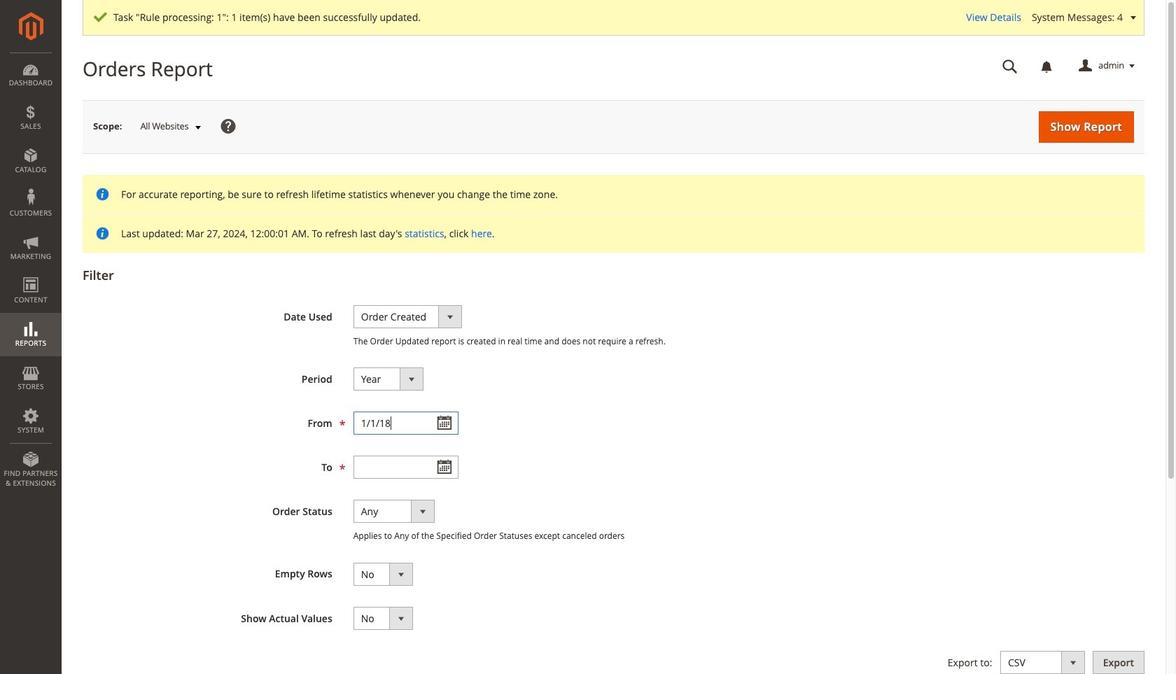 Task type: locate. For each thing, give the bounding box(es) containing it.
None text field
[[993, 54, 1028, 78], [354, 412, 459, 435], [354, 456, 459, 479], [993, 54, 1028, 78], [354, 412, 459, 435], [354, 456, 459, 479]]

menu bar
[[0, 53, 62, 495]]



Task type: describe. For each thing, give the bounding box(es) containing it.
magento admin panel image
[[19, 12, 43, 41]]



